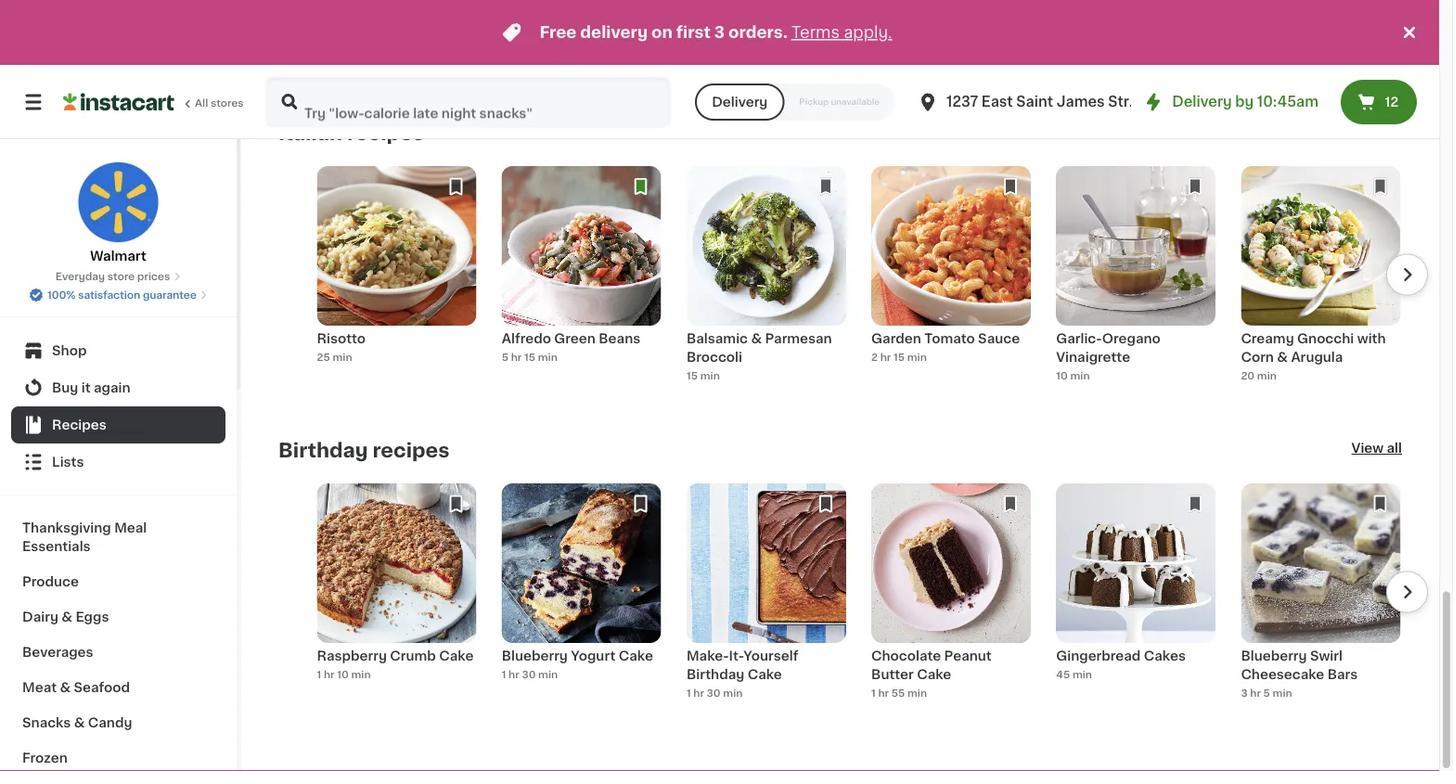 Task type: vqa. For each thing, say whether or not it's contained in the screenshot.
right the Original
no



Task type: describe. For each thing, give the bounding box(es) containing it.
1 horizontal spatial 15
[[687, 371, 698, 381]]

1 hr 30 min for blueberry yogurt cake
[[502, 670, 558, 680]]

view all for italian recipes
[[1352, 124, 1403, 137]]

cake inside make-it-yourself birthday cake
[[748, 668, 782, 681]]

12
[[1385, 96, 1399, 109]]

all for italian recipes
[[1387, 124, 1403, 137]]

swirl
[[1311, 650, 1343, 663]]

working
[[694, 9, 750, 22]]

1237
[[947, 95, 978, 109]]

recipe card group containing blueberry yogurt cake
[[502, 484, 662, 712]]

cake right yogurt at the bottom of page
[[619, 650, 653, 663]]

weekend
[[879, 9, 942, 22]]

birthday link
[[502, 0, 662, 77]]

item carousel region for italian recipes
[[278, 166, 1428, 395]]

blueberry for blueberry yogurt cake
[[502, 650, 568, 663]]

3 hr 5 min
[[1241, 688, 1293, 699]]

min down risotto
[[333, 352, 352, 363]]

crumb
[[390, 650, 436, 663]]

raspberry crumb cake
[[317, 650, 474, 663]]

hr for raspberry crumb cake
[[324, 670, 335, 680]]

italian recipes
[[278, 123, 424, 143]]

dairy & eggs link
[[11, 600, 226, 635]]

alfredo green beans
[[502, 332, 641, 345]]

produce
[[22, 575, 79, 588]]

make-
[[687, 650, 729, 663]]

meat & seafood link
[[11, 670, 226, 705]]

lists link
[[11, 444, 226, 481]]

terms
[[792, 25, 840, 40]]

min down alfredo
[[538, 352, 558, 363]]

from
[[694, 28, 729, 41]]

meat & seafood
[[22, 681, 130, 694]]

by
[[1236, 95, 1254, 109]]

chocolate
[[872, 650, 941, 663]]

all stores
[[195, 98, 244, 108]]

0 horizontal spatial 5
[[502, 352, 509, 363]]

green
[[554, 332, 596, 345]]

it-
[[729, 650, 744, 663]]

garlic-oregano vinaigrette
[[1057, 332, 1161, 364]]

100% satisfaction guarantee
[[47, 290, 197, 300]]

thanksgiving meal essentials
[[22, 522, 147, 553]]

10:45am
[[1258, 95, 1319, 109]]

recipe card group containing alfredo green beans
[[502, 166, 662, 395]]

1 hr 10 min
[[317, 670, 371, 680]]

recipe card group containing garlic-oregano vinaigrette
[[1057, 166, 1216, 395]]

bars
[[1328, 668, 1358, 681]]

garlic-
[[1057, 332, 1103, 345]]

beverages link
[[11, 635, 226, 670]]

walmart link
[[78, 162, 159, 265]]

walmart
[[90, 250, 146, 263]]

10 min
[[1057, 371, 1090, 381]]

limited time offer region
[[0, 0, 1399, 65]]

45 min
[[1057, 670, 1093, 680]]

20 min
[[1241, 371, 1277, 381]]

delivery for delivery
[[712, 96, 768, 109]]

produce link
[[11, 564, 226, 600]]

make-it-yourself birthday cake
[[687, 650, 799, 681]]

& for seafood
[[60, 681, 71, 694]]

peanut
[[944, 650, 992, 663]]

view for italian recipes
[[1352, 124, 1384, 137]]

cheesecake
[[1241, 668, 1325, 681]]

55
[[892, 688, 905, 699]]

thanksgiving meal essentials link
[[11, 511, 226, 564]]

seafood
[[74, 681, 130, 694]]

everyday store prices
[[55, 271, 170, 282]]

1 hr 55 min
[[872, 688, 927, 699]]

1 vertical spatial 3
[[1241, 688, 1248, 699]]

5 hr 15 min
[[502, 352, 558, 363]]

& for candy
[[74, 717, 85, 730]]

gingerbread cakes
[[1057, 650, 1186, 663]]

shop link
[[11, 332, 226, 369]]

min down broccoli
[[700, 371, 720, 381]]

delivery for delivery by 10:45am
[[1173, 95, 1232, 109]]

recipes for italian recipes
[[347, 123, 424, 143]]

delivery button
[[695, 84, 785, 121]]

risotto
[[317, 332, 366, 345]]

min right 20
[[1257, 371, 1277, 381]]

free delivery on first 3 orders. terms apply.
[[540, 25, 892, 40]]

satisfaction
[[78, 290, 140, 300]]

0 horizontal spatial 10
[[337, 670, 349, 680]]

birthday recipes
[[278, 440, 450, 460]]

corn
[[1241, 351, 1274, 364]]

snacks & candy
[[22, 717, 132, 730]]

2
[[872, 352, 878, 363]]

balsamic & parmesan broccoli
[[687, 332, 832, 364]]

raspberry
[[317, 650, 387, 663]]

hr for blueberry yogurt cake
[[509, 670, 520, 680]]

recipe card group containing chocolate peanut butter cake
[[872, 484, 1031, 712]]

& for parmesan
[[751, 332, 762, 345]]

garden tomato sauce
[[872, 332, 1020, 345]]

brunch
[[879, 28, 928, 41]]

alfredo
[[502, 332, 551, 345]]

weekend brunch
[[879, 9, 942, 41]]

3 inside limited time offer region
[[715, 25, 725, 40]]

gingerbread
[[1057, 650, 1141, 663]]

shop
[[52, 344, 87, 357]]

recipe card group containing creamy gnocchi with corn & arugula
[[1241, 166, 1401, 395]]

15 min
[[687, 371, 720, 381]]

essentials
[[22, 540, 91, 553]]

view all link for birthday recipes
[[1352, 439, 1403, 461]]

1237 east saint james street
[[947, 95, 1153, 109]]

min down garden
[[907, 352, 927, 363]]

& inside "creamy gnocchi with corn & arugula"
[[1278, 351, 1288, 364]]

terms apply. link
[[792, 25, 892, 40]]

again
[[94, 381, 131, 394]]

meal
[[114, 522, 147, 535]]

beverages
[[22, 646, 93, 659]]

cakes
[[1144, 650, 1186, 663]]

oregano
[[1103, 332, 1161, 345]]

30 for blueberry yogurt cake
[[522, 670, 536, 680]]

min down make-it-yourself birthday cake at the bottom
[[723, 688, 743, 699]]

tomato
[[925, 332, 975, 345]]

sauce
[[978, 332, 1020, 345]]

min down blueberry yogurt cake
[[538, 670, 558, 680]]

view all link for italian recipes
[[1352, 122, 1403, 144]]



Task type: locate. For each thing, give the bounding box(es) containing it.
instacart logo image
[[63, 91, 175, 113]]

1 horizontal spatial 5
[[1264, 688, 1271, 699]]

15 down garden
[[894, 352, 905, 363]]

view all link
[[1352, 122, 1403, 144], [1352, 439, 1403, 461]]

1 horizontal spatial delivery
[[1173, 95, 1232, 109]]

15 down broccoli
[[687, 371, 698, 381]]

1
[[317, 670, 321, 680], [502, 670, 506, 680], [687, 688, 691, 699], [872, 688, 876, 699]]

recipe card group containing risotto
[[317, 166, 477, 395]]

recipe card group containing make-it-yourself birthday cake
[[687, 484, 846, 712]]

1 for blueberry yogurt cake
[[502, 670, 506, 680]]

arugula
[[1292, 351, 1343, 364]]

1 vertical spatial view all link
[[1352, 439, 1403, 461]]

blueberry for blueberry swirl cheesecake bars
[[1241, 650, 1307, 663]]

cake inside chocolate peanut butter cake
[[917, 668, 952, 681]]

& inside balsamic & parmesan broccoli
[[751, 332, 762, 345]]

hr down make- on the bottom of page
[[694, 688, 704, 699]]

1 vertical spatial view
[[1352, 442, 1384, 455]]

1 vertical spatial item carousel region
[[278, 484, 1428, 712]]

service type group
[[695, 84, 895, 121]]

hr down raspberry
[[324, 670, 335, 680]]

buy it again link
[[11, 369, 226, 407]]

street
[[1108, 95, 1153, 109]]

100%
[[47, 290, 76, 300]]

0 horizontal spatial blueberry
[[502, 650, 568, 663]]

1 for raspberry crumb cake
[[317, 670, 321, 680]]

item carousel region containing risotto
[[278, 166, 1428, 395]]

saint
[[1017, 95, 1054, 109]]

10 down vinaigrette
[[1057, 371, 1068, 381]]

& inside meat & seafood link
[[60, 681, 71, 694]]

prices
[[137, 271, 170, 282]]

0 vertical spatial all
[[1387, 124, 1403, 137]]

delivery down home
[[712, 96, 768, 109]]

meat
[[22, 681, 57, 694]]

12 button
[[1341, 80, 1417, 124]]

0 horizontal spatial 15
[[524, 352, 536, 363]]

0 vertical spatial view all
[[1352, 124, 1403, 137]]

free
[[540, 25, 577, 40]]

view for birthday recipes
[[1352, 442, 1384, 455]]

2 view all from the top
[[1352, 442, 1403, 455]]

snacks & candy link
[[11, 705, 226, 741]]

1 vertical spatial view all
[[1352, 442, 1403, 455]]

creamy
[[1241, 332, 1295, 345]]

0 horizontal spatial delivery
[[712, 96, 768, 109]]

1 all from the top
[[1387, 124, 1403, 137]]

walmart logo image
[[78, 162, 159, 243]]

beans
[[599, 332, 641, 345]]

2 all from the top
[[1387, 442, 1403, 455]]

hr down cheesecake
[[1251, 688, 1261, 699]]

& inside snacks & candy link
[[74, 717, 85, 730]]

5 down alfredo
[[502, 352, 509, 363]]

birthday up free
[[509, 9, 567, 22]]

hr for garden tomato sauce
[[881, 352, 891, 363]]

2 vertical spatial birthday
[[687, 668, 745, 681]]

1 hr 30 min for make-it-yourself birthday cake
[[687, 688, 743, 699]]

10
[[1057, 371, 1068, 381], [337, 670, 349, 680]]

25
[[317, 352, 330, 363]]

recipes link
[[11, 407, 226, 444]]

2 horizontal spatial birthday
[[687, 668, 745, 681]]

1 view all from the top
[[1352, 124, 1403, 137]]

1 down make- on the bottom of page
[[687, 688, 691, 699]]

birthday down 25 on the left of page
[[278, 440, 368, 460]]

buy
[[52, 381, 78, 394]]

0 vertical spatial view
[[1352, 124, 1384, 137]]

creamy gnocchi with corn & arugula
[[1241, 332, 1386, 364]]

10 down raspberry
[[337, 670, 349, 680]]

hr for blueberry swirl cheesecake bars
[[1251, 688, 1261, 699]]

hr for chocolate peanut butter cake
[[878, 688, 889, 699]]

all for birthday recipes
[[1387, 442, 1403, 455]]

& left "eggs" at the left
[[62, 611, 72, 624]]

james
[[1057, 95, 1105, 109]]

1 vertical spatial 10
[[337, 670, 349, 680]]

1 for make-it-yourself birthday cake
[[687, 688, 691, 699]]

recipe card group containing gingerbread cakes
[[1057, 484, 1216, 712]]

1 hr 30 min down blueberry yogurt cake
[[502, 670, 558, 680]]

1 horizontal spatial blueberry
[[1241, 650, 1307, 663]]

1 horizontal spatial 3
[[1241, 688, 1248, 699]]

garden
[[872, 332, 921, 345]]

dairy
[[22, 611, 58, 624]]

orders.
[[729, 25, 788, 40]]

&
[[751, 332, 762, 345], [1278, 351, 1288, 364], [62, 611, 72, 624], [60, 681, 71, 694], [74, 717, 85, 730]]

first
[[677, 25, 711, 40]]

delivery by 10:45am
[[1173, 95, 1319, 109]]

recipe card group containing raspberry crumb cake
[[317, 484, 477, 712]]

1 horizontal spatial 10
[[1057, 371, 1068, 381]]

0 vertical spatial 30
[[522, 670, 536, 680]]

0 vertical spatial birthday
[[509, 9, 567, 22]]

hr left 55
[[878, 688, 889, 699]]

cake right crumb
[[439, 650, 474, 663]]

1 vertical spatial 5
[[1264, 688, 1271, 699]]

1 item carousel region from the top
[[278, 166, 1428, 395]]

buy it again
[[52, 381, 131, 394]]

1 hr 30 min down make- on the bottom of page
[[687, 688, 743, 699]]

min right 45
[[1073, 670, 1093, 680]]

15 for alfredo
[[524, 352, 536, 363]]

everyday store prices link
[[55, 269, 181, 284]]

recipes
[[347, 123, 424, 143], [373, 440, 450, 460]]

1 view from the top
[[1352, 124, 1384, 137]]

0 vertical spatial 1 hr 30 min
[[502, 670, 558, 680]]

100% satisfaction guarantee button
[[29, 284, 208, 303]]

broccoli
[[687, 351, 743, 364]]

2 blueberry from the left
[[1241, 650, 1307, 663]]

& for eggs
[[62, 611, 72, 624]]

lists
[[52, 456, 84, 469]]

delivery
[[580, 25, 648, 40]]

1 view all link from the top
[[1352, 122, 1403, 144]]

0 vertical spatial 10
[[1057, 371, 1068, 381]]

snacks
[[22, 717, 71, 730]]

0 vertical spatial view all link
[[1352, 122, 1403, 144]]

& right the 'meat'
[[60, 681, 71, 694]]

recipe card group containing balsamic & parmesan broccoli
[[687, 166, 846, 395]]

2 hr 15 min
[[872, 352, 927, 363]]

1 horizontal spatial birthday
[[509, 9, 567, 22]]

0 horizontal spatial birthday
[[278, 440, 368, 460]]

blueberry
[[502, 650, 568, 663], [1241, 650, 1307, 663]]

cake
[[439, 650, 474, 663], [619, 650, 653, 663], [748, 668, 782, 681], [917, 668, 952, 681]]

min
[[333, 352, 352, 363], [538, 352, 558, 363], [907, 352, 927, 363], [700, 371, 720, 381], [1071, 371, 1090, 381], [1257, 371, 1277, 381], [351, 670, 371, 680], [538, 670, 558, 680], [1073, 670, 1093, 680], [723, 688, 743, 699], [908, 688, 927, 699], [1273, 688, 1293, 699]]

1 down blueberry yogurt cake
[[502, 670, 506, 680]]

cake down yourself
[[748, 668, 782, 681]]

birthday inside make-it-yourself birthday cake
[[687, 668, 745, 681]]

& down creamy
[[1278, 351, 1288, 364]]

frozen link
[[11, 741, 226, 771]]

blueberry left yogurt at the bottom of page
[[502, 650, 568, 663]]

birthday down make- on the bottom of page
[[687, 668, 745, 681]]

5
[[502, 352, 509, 363], [1264, 688, 1271, 699]]

store
[[107, 271, 135, 282]]

25 min
[[317, 352, 352, 363]]

min down cheesecake
[[1273, 688, 1293, 699]]

hr down alfredo
[[511, 352, 522, 363]]

everyday
[[55, 271, 105, 282]]

& right balsamic
[[751, 332, 762, 345]]

min down raspberry
[[351, 670, 371, 680]]

delivery left by
[[1173, 95, 1232, 109]]

0 horizontal spatial 3
[[715, 25, 725, 40]]

1 left 55
[[872, 688, 876, 699]]

all
[[195, 98, 208, 108]]

hr
[[511, 352, 522, 363], [881, 352, 891, 363], [324, 670, 335, 680], [509, 670, 520, 680], [694, 688, 704, 699], [878, 688, 889, 699], [1251, 688, 1261, 699]]

butter
[[872, 668, 914, 681]]

vinaigrette
[[1057, 351, 1131, 364]]

1 vertical spatial recipes
[[373, 440, 450, 460]]

1 vertical spatial 1 hr 30 min
[[687, 688, 743, 699]]

thanksgiving
[[22, 522, 111, 535]]

blueberry up cheesecake
[[1241, 650, 1307, 663]]

3
[[715, 25, 725, 40], [1241, 688, 1248, 699]]

1 blueberry from the left
[[502, 650, 568, 663]]

working from home link
[[687, 0, 846, 77]]

birthday
[[509, 9, 567, 22], [278, 440, 368, 460], [687, 668, 745, 681]]

0 vertical spatial 5
[[502, 352, 509, 363]]

item carousel region
[[278, 166, 1428, 395], [278, 484, 1428, 712]]

3 down cheesecake
[[1241, 688, 1248, 699]]

1 vertical spatial 30
[[707, 688, 721, 699]]

1237 east saint james street button
[[917, 76, 1153, 128]]

min down vinaigrette
[[1071, 371, 1090, 381]]

3 down 'working'
[[715, 25, 725, 40]]

30 for make-it-yourself birthday cake
[[707, 688, 721, 699]]

hr for alfredo green beans
[[511, 352, 522, 363]]

recipe card group containing blueberry swirl cheesecake bars
[[1241, 484, 1401, 712]]

italian
[[278, 123, 343, 143]]

30 down blueberry yogurt cake
[[522, 670, 536, 680]]

birthday for birthday
[[509, 9, 567, 22]]

1 horizontal spatial 1 hr 30 min
[[687, 688, 743, 699]]

weekend brunch link
[[872, 0, 1031, 77]]

min right 55
[[908, 688, 927, 699]]

0 vertical spatial recipes
[[347, 123, 424, 143]]

None search field
[[265, 76, 671, 128]]

item carousel region for birthday recipes
[[278, 484, 1428, 712]]

view all for birthday recipes
[[1352, 442, 1403, 455]]

hr for make-it-yourself birthday cake
[[694, 688, 704, 699]]

it
[[81, 381, 91, 394]]

birthday for birthday recipes
[[278, 440, 368, 460]]

1 horizontal spatial 30
[[707, 688, 721, 699]]

0 horizontal spatial 30
[[522, 670, 536, 680]]

recipe card group
[[317, 166, 477, 395], [502, 166, 662, 395], [687, 166, 846, 395], [872, 166, 1031, 395], [1057, 166, 1216, 395], [1241, 166, 1401, 395], [317, 484, 477, 712], [502, 484, 662, 712], [687, 484, 846, 712], [872, 484, 1031, 712], [1057, 484, 1216, 712], [1241, 484, 1401, 712]]

0 vertical spatial item carousel region
[[278, 166, 1428, 395]]

recipes for birthday recipes
[[373, 440, 450, 460]]

yourself
[[744, 650, 799, 663]]

delivery inside button
[[712, 96, 768, 109]]

parmesan
[[765, 332, 832, 345]]

15
[[524, 352, 536, 363], [894, 352, 905, 363], [687, 371, 698, 381]]

1 for chocolate peanut butter cake
[[872, 688, 876, 699]]

home
[[732, 28, 772, 41]]

all
[[1387, 124, 1403, 137], [1387, 442, 1403, 455]]

hr down blueberry yogurt cake
[[509, 670, 520, 680]]

on
[[652, 25, 673, 40]]

recipes
[[52, 419, 107, 432]]

30 down make- on the bottom of page
[[707, 688, 721, 699]]

1 vertical spatial birthday
[[278, 440, 368, 460]]

blueberry inside blueberry swirl cheesecake bars
[[1241, 650, 1307, 663]]

recipe card group containing garden tomato sauce
[[872, 166, 1031, 395]]

15 down alfredo
[[524, 352, 536, 363]]

0 vertical spatial 3
[[715, 25, 725, 40]]

eggs
[[76, 611, 109, 624]]

cake down chocolate
[[917, 668, 952, 681]]

2 item carousel region from the top
[[278, 484, 1428, 712]]

1 vertical spatial all
[[1387, 442, 1403, 455]]

candy
[[88, 717, 132, 730]]

blueberry swirl cheesecake bars
[[1241, 650, 1358, 681]]

Search field
[[267, 78, 669, 126]]

yogurt
[[571, 650, 616, 663]]

1 hr 30 min
[[502, 670, 558, 680], [687, 688, 743, 699]]

& inside dairy & eggs link
[[62, 611, 72, 624]]

hr right 2
[[881, 352, 891, 363]]

2 view from the top
[[1352, 442, 1384, 455]]

all stores link
[[63, 76, 245, 128]]

item carousel region containing raspberry crumb cake
[[278, 484, 1428, 712]]

view all
[[1352, 124, 1403, 137], [1352, 442, 1403, 455]]

0 horizontal spatial 1 hr 30 min
[[502, 670, 558, 680]]

& left candy
[[74, 717, 85, 730]]

2 horizontal spatial 15
[[894, 352, 905, 363]]

1 down raspberry
[[317, 670, 321, 680]]

2 view all link from the top
[[1352, 439, 1403, 461]]

5 down cheesecake
[[1264, 688, 1271, 699]]

15 for garden
[[894, 352, 905, 363]]



